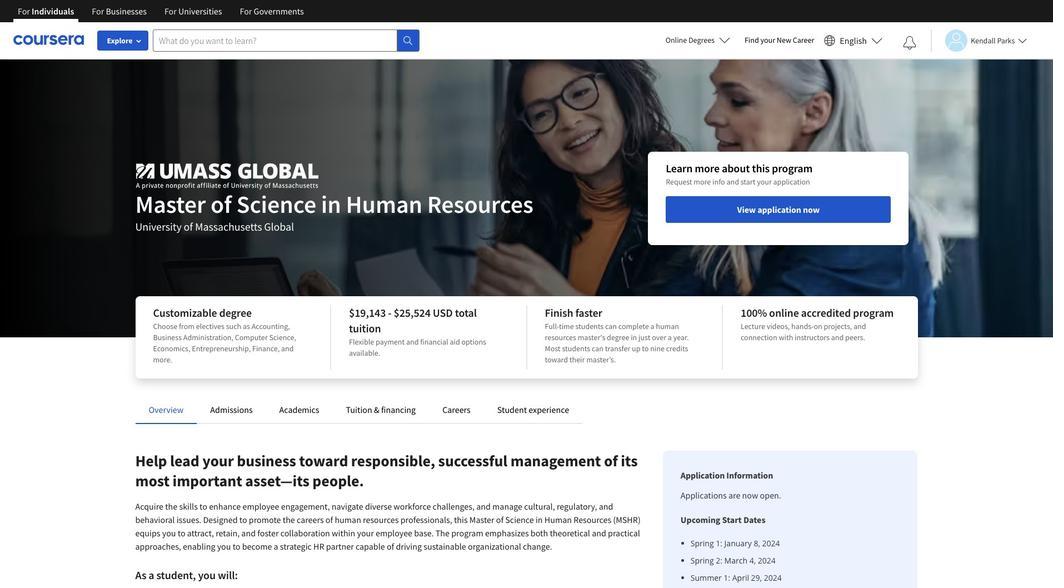 Task type: locate. For each thing, give the bounding box(es) containing it.
1: inside summer 1: april 29, 2024 list item
[[724, 573, 731, 583]]

and down the science,
[[281, 344, 294, 354]]

1 vertical spatial the
[[283, 514, 295, 525]]

program inside acquire the skills to enhance employee engagement, navigate diverse workforce challenges, and manage cultural, regulatory, and behavioral issues. designed to promote the careers of human resources professionals, this master of science in human resources (mshr) equips you to attract, retain, and foster collaboration within your employee base. the program emphasizes both theoretical and practical approaches, enabling you to become a strategic hr partner capable of driving sustainable organizational change.
[[452, 528, 484, 539]]

the up collaboration
[[283, 514, 295, 525]]

most
[[545, 344, 561, 354]]

summer 1: april 29, 2024 list item
[[691, 572, 900, 584]]

spring down upcoming at the right of page
[[691, 538, 714, 549]]

program right the
[[452, 528, 484, 539]]

year.
[[674, 332, 689, 342]]

employee up the driving
[[376, 528, 413, 539]]

1 vertical spatial spring
[[691, 555, 714, 566]]

your right start
[[757, 177, 772, 187]]

list
[[685, 538, 900, 588]]

partner
[[326, 541, 354, 552]]

1 spring from the top
[[691, 538, 714, 549]]

navigate
[[332, 501, 363, 512]]

upcoming start dates
[[681, 514, 766, 525]]

0 vertical spatial spring
[[691, 538, 714, 549]]

2 vertical spatial in
[[536, 514, 543, 525]]

1: up 2:
[[716, 538, 723, 549]]

2 vertical spatial program
[[452, 528, 484, 539]]

can up the master's
[[605, 321, 617, 331]]

1 horizontal spatial can
[[605, 321, 617, 331]]

0 vertical spatial toward
[[545, 355, 568, 365]]

for left businesses
[[92, 6, 104, 17]]

admissions
[[210, 404, 253, 415]]

you up approaches,
[[162, 528, 176, 539]]

1 vertical spatial application
[[758, 204, 802, 215]]

0 vertical spatial 2024
[[763, 538, 780, 549]]

1: for spring
[[716, 538, 723, 549]]

1 horizontal spatial human
[[656, 321, 679, 331]]

this inside learn more about this program request more info and start your application
[[752, 161, 770, 175]]

1 horizontal spatial in
[[536, 514, 543, 525]]

2024 right 29,
[[764, 573, 782, 583]]

resources
[[545, 332, 576, 342], [363, 514, 399, 525]]

1 vertical spatial you
[[217, 541, 231, 552]]

1 vertical spatial program
[[853, 306, 894, 320]]

march
[[725, 555, 748, 566]]

0 horizontal spatial now
[[743, 490, 759, 501]]

1 horizontal spatial this
[[752, 161, 770, 175]]

2024
[[763, 538, 780, 549], [758, 555, 776, 566], [764, 573, 782, 583]]

spring for spring 1: january 8, 2024
[[691, 538, 714, 549]]

1 horizontal spatial the
[[283, 514, 295, 525]]

resources down 'time'
[[545, 332, 576, 342]]

1: inside the spring 1: january 8, 2024 list item
[[716, 538, 723, 549]]

1 vertical spatial resources
[[363, 514, 399, 525]]

0 vertical spatial 1:
[[716, 538, 723, 549]]

1 vertical spatial 1:
[[724, 573, 731, 583]]

human inside finish faster full-time students can complete a human resources master's degree in just over a year. most students can transfer up to nine credits toward their master's.
[[656, 321, 679, 331]]

connection
[[741, 332, 778, 342]]

in inside master of science in human resources university of massachusetts global
[[321, 189, 341, 220]]

and up (mshr) on the right bottom
[[599, 501, 613, 512]]

a inside acquire the skills to enhance employee engagement, navigate diverse workforce challenges, and manage cultural, regulatory, and behavioral issues. designed to promote the careers of human resources professionals, this master of science in human resources (mshr) equips you to attract, retain, and foster collaboration within your employee base. the program emphasizes both theoretical and practical approaches, enabling you to become a strategic hr partner capable of driving sustainable organizational change.
[[274, 541, 278, 552]]

application right view
[[758, 204, 802, 215]]

0 vertical spatial human
[[346, 189, 423, 220]]

diverse
[[365, 501, 392, 512]]

1: left april
[[724, 573, 731, 583]]

2 horizontal spatial you
[[217, 541, 231, 552]]

information
[[727, 470, 773, 481]]

find your new career
[[745, 35, 815, 45]]

in
[[321, 189, 341, 220], [631, 332, 637, 342], [536, 514, 543, 525]]

and inside customizable degree choose from electives such as accounting, business administration, computer science, economics, entrepreneurship, finance, and more.
[[281, 344, 294, 354]]

1 horizontal spatial employee
[[376, 528, 413, 539]]

change.
[[523, 541, 552, 552]]

1 vertical spatial toward
[[299, 451, 348, 471]]

are
[[729, 490, 741, 501]]

1 vertical spatial now
[[743, 490, 759, 501]]

1 vertical spatial human
[[545, 514, 572, 525]]

issues.
[[177, 514, 201, 525]]

0 vertical spatial resources
[[545, 332, 576, 342]]

now
[[803, 204, 820, 215], [743, 490, 759, 501]]

spring
[[691, 538, 714, 549], [691, 555, 714, 566]]

2 vertical spatial you
[[198, 568, 216, 582]]

the
[[436, 528, 450, 539]]

faster
[[576, 306, 603, 320]]

student experience link
[[498, 404, 569, 415]]

0 horizontal spatial this
[[454, 514, 468, 525]]

0 horizontal spatial science
[[237, 189, 316, 220]]

employee up promote
[[243, 501, 279, 512]]

$25,524
[[394, 306, 431, 320]]

toward inside finish faster full-time students can complete a human resources master's degree in just over a year. most students can transfer up to nine credits toward their master's.
[[545, 355, 568, 365]]

0 horizontal spatial in
[[321, 189, 341, 220]]

enabling
[[183, 541, 215, 552]]

0 horizontal spatial degree
[[219, 306, 252, 320]]

a up over
[[651, 321, 655, 331]]

computer
[[235, 332, 268, 342]]

1 vertical spatial can
[[592, 344, 604, 354]]

professionals,
[[401, 514, 452, 525]]

What do you want to learn? text field
[[153, 29, 398, 51]]

1 vertical spatial resources
[[574, 514, 612, 525]]

and up peers.
[[854, 321, 867, 331]]

0 vertical spatial you
[[162, 528, 176, 539]]

0 horizontal spatial master
[[135, 189, 206, 220]]

2024 right 4,
[[758, 555, 776, 566]]

on
[[814, 321, 823, 331]]

master inside master of science in human resources university of massachusetts global
[[135, 189, 206, 220]]

overview
[[149, 404, 184, 415]]

4 for from the left
[[240, 6, 252, 17]]

tuition & financing link
[[346, 404, 416, 415]]

0 horizontal spatial toward
[[299, 451, 348, 471]]

students up their at the bottom
[[562, 344, 591, 354]]

capable
[[356, 541, 385, 552]]

2 for from the left
[[92, 6, 104, 17]]

1 vertical spatial this
[[454, 514, 468, 525]]

1 horizontal spatial human
[[545, 514, 572, 525]]

0 vertical spatial now
[[803, 204, 820, 215]]

find
[[745, 35, 759, 45]]

a right 'as'
[[149, 568, 154, 582]]

management
[[511, 451, 601, 471]]

for
[[18, 6, 30, 17], [92, 6, 104, 17], [165, 6, 177, 17], [240, 6, 252, 17]]

2 spring from the top
[[691, 555, 714, 566]]

0 vertical spatial more
[[695, 161, 720, 175]]

online
[[770, 306, 799, 320]]

0 vertical spatial this
[[752, 161, 770, 175]]

1 for from the left
[[18, 6, 30, 17]]

resources down diverse
[[363, 514, 399, 525]]

0 horizontal spatial human
[[346, 189, 423, 220]]

student
[[498, 404, 527, 415]]

entrepreneurship,
[[192, 344, 251, 354]]

science inside master of science in human resources university of massachusetts global
[[237, 189, 316, 220]]

1:
[[716, 538, 723, 549], [724, 573, 731, 583]]

spring 1: january 8, 2024
[[691, 538, 780, 549]]

0 vertical spatial resources
[[427, 189, 534, 220]]

0 vertical spatial science
[[237, 189, 316, 220]]

regulatory,
[[557, 501, 597, 512]]

0 vertical spatial application
[[774, 177, 810, 187]]

degree up the such
[[219, 306, 252, 320]]

0 horizontal spatial human
[[335, 514, 361, 525]]

the left skills
[[165, 501, 178, 512]]

and down about
[[727, 177, 739, 187]]

show notifications image
[[903, 36, 917, 49]]

business
[[153, 332, 182, 342]]

customizable degree choose from electives such as accounting, business administration, computer science, economics, entrepreneurship, finance, and more.
[[153, 306, 296, 365]]

people.
[[313, 471, 364, 491]]

0 horizontal spatial the
[[165, 501, 178, 512]]

this up start
[[752, 161, 770, 175]]

more left info
[[694, 177, 711, 187]]

to right up
[[642, 344, 649, 354]]

0 vertical spatial degree
[[219, 306, 252, 320]]

up
[[632, 344, 641, 354]]

0 horizontal spatial employee
[[243, 501, 279, 512]]

1 vertical spatial human
[[335, 514, 361, 525]]

help lead your business toward responsible, successful management of its most important asset—its people.
[[135, 451, 638, 491]]

to right skills
[[200, 501, 207, 512]]

for universities
[[165, 6, 222, 17]]

their
[[570, 355, 585, 365]]

financial
[[420, 337, 448, 347]]

program up view application now button
[[772, 161, 813, 175]]

1 vertical spatial master
[[470, 514, 495, 525]]

application up view application now button
[[774, 177, 810, 187]]

students
[[576, 321, 604, 331], [562, 344, 591, 354]]

2 vertical spatial 2024
[[764, 573, 782, 583]]

0 vertical spatial students
[[576, 321, 604, 331]]

0 vertical spatial master
[[135, 189, 206, 220]]

english
[[840, 35, 867, 46]]

1 vertical spatial science
[[506, 514, 534, 525]]

and left financial on the left bottom
[[406, 337, 419, 347]]

1 horizontal spatial resources
[[574, 514, 612, 525]]

to down retain,
[[233, 541, 240, 552]]

0 horizontal spatial 1:
[[716, 538, 723, 549]]

human up over
[[656, 321, 679, 331]]

can
[[605, 321, 617, 331], [592, 344, 604, 354]]

1 vertical spatial 2024
[[758, 555, 776, 566]]

1 horizontal spatial resources
[[545, 332, 576, 342]]

now for application
[[803, 204, 820, 215]]

2024 right 8,
[[763, 538, 780, 549]]

2 horizontal spatial in
[[631, 332, 637, 342]]

organizational
[[468, 541, 521, 552]]

your right lead
[[202, 451, 234, 471]]

resources
[[427, 189, 534, 220], [574, 514, 612, 525]]

2 horizontal spatial program
[[853, 306, 894, 320]]

projects,
[[824, 321, 852, 331]]

and down the projects,
[[832, 332, 844, 342]]

0 vertical spatial human
[[656, 321, 679, 331]]

human
[[346, 189, 423, 220], [545, 514, 572, 525]]

program up peers.
[[853, 306, 894, 320]]

important
[[173, 471, 242, 491]]

view
[[738, 204, 756, 215]]

human down navigate on the left bottom of the page
[[335, 514, 361, 525]]

career
[[793, 35, 815, 45]]

and up become
[[241, 528, 256, 539]]

both
[[531, 528, 548, 539]]

hr
[[314, 541, 324, 552]]

for for governments
[[240, 6, 252, 17]]

this down "challenges,"
[[454, 514, 468, 525]]

0 vertical spatial program
[[772, 161, 813, 175]]

1 vertical spatial more
[[694, 177, 711, 187]]

more up info
[[695, 161, 720, 175]]

student experience
[[498, 404, 569, 415]]

kendall parks
[[971, 35, 1015, 45]]

1 horizontal spatial science
[[506, 514, 534, 525]]

for left individuals
[[18, 6, 30, 17]]

1 horizontal spatial master
[[470, 514, 495, 525]]

you left will:
[[198, 568, 216, 582]]

0 horizontal spatial can
[[592, 344, 604, 354]]

0 horizontal spatial program
[[452, 528, 484, 539]]

1 vertical spatial degree
[[607, 332, 630, 342]]

3 for from the left
[[165, 6, 177, 17]]

students up the master's
[[576, 321, 604, 331]]

2:
[[716, 555, 723, 566]]

a down foster
[[274, 541, 278, 552]]

for left universities
[[165, 6, 177, 17]]

to up retain,
[[239, 514, 247, 525]]

toward up "engagement," in the bottom left of the page
[[299, 451, 348, 471]]

None search field
[[153, 29, 420, 51]]

as a student, you will:
[[135, 568, 238, 582]]

you down retain,
[[217, 541, 231, 552]]

universities
[[178, 6, 222, 17]]

1 horizontal spatial now
[[803, 204, 820, 215]]

0 horizontal spatial resources
[[427, 189, 534, 220]]

spring left 2:
[[691, 555, 714, 566]]

resources inside finish faster full-time students can complete a human resources master's degree in just over a year. most students can transfer up to nine credits toward their master's.
[[545, 332, 576, 342]]

careers link
[[443, 404, 471, 415]]

1 horizontal spatial toward
[[545, 355, 568, 365]]

your up the capable
[[357, 528, 374, 539]]

toward down most on the right bottom of the page
[[545, 355, 568, 365]]

spring 2: march 4, 2024
[[691, 555, 776, 566]]

now inside view application now button
[[803, 204, 820, 215]]

total
[[455, 306, 477, 320]]

a right over
[[668, 332, 672, 342]]

for left governments
[[240, 6, 252, 17]]

degree up transfer
[[607, 332, 630, 342]]

1 horizontal spatial program
[[772, 161, 813, 175]]

emphasizes
[[485, 528, 529, 539]]

science inside acquire the skills to enhance employee engagement, navigate diverse workforce challenges, and manage cultural, regulatory, and behavioral issues. designed to promote the careers of human resources professionals, this master of science in human resources (mshr) equips you to attract, retain, and foster collaboration within your employee base. the program emphasizes both theoretical and practical approaches, enabling you to become a strategic hr partner capable of driving sustainable organizational change.
[[506, 514, 534, 525]]

1 vertical spatial in
[[631, 332, 637, 342]]

8,
[[754, 538, 761, 549]]

learn more about this program request more info and start your application
[[666, 161, 813, 187]]

0 horizontal spatial resources
[[363, 514, 399, 525]]

spring for spring 2: march 4, 2024
[[691, 555, 714, 566]]

application
[[774, 177, 810, 187], [758, 204, 802, 215]]

1 horizontal spatial 1:
[[724, 573, 731, 583]]

0 vertical spatial in
[[321, 189, 341, 220]]

master of science in human resources university of massachusetts global
[[135, 189, 534, 234]]

1 horizontal spatial degree
[[607, 332, 630, 342]]

challenges,
[[433, 501, 475, 512]]

you
[[162, 528, 176, 539], [217, 541, 231, 552], [198, 568, 216, 582]]

massachusetts
[[195, 220, 262, 234]]

can up master's.
[[592, 344, 604, 354]]



Task type: vqa. For each thing, say whether or not it's contained in the screenshot.
"HOMEOSTASIS" inside Homeostasis dropdown button
no



Task type: describe. For each thing, give the bounding box(es) containing it.
for individuals
[[18, 6, 74, 17]]

admissions link
[[210, 404, 253, 415]]

your inside learn more about this program request more info and start your application
[[757, 177, 772, 187]]

100%
[[741, 306, 767, 320]]

online
[[666, 35, 687, 45]]

of inside help lead your business toward responsible, successful management of its most important asset—its people.
[[604, 451, 618, 471]]

for for individuals
[[18, 6, 30, 17]]

and inside learn more about this program request more info and start your application
[[727, 177, 739, 187]]

application inside learn more about this program request more info and start your application
[[774, 177, 810, 187]]

in inside acquire the skills to enhance employee engagement, navigate diverse workforce challenges, and manage cultural, regulatory, and behavioral issues. designed to promote the careers of human resources professionals, this master of science in human resources (mshr) equips you to attract, retain, and foster collaboration within your employee base. the program emphasizes both theoretical and practical approaches, enabling you to become a strategic hr partner capable of driving sustainable organizational change.
[[536, 514, 543, 525]]

economics,
[[153, 344, 190, 354]]

program inside 100% online accredited program lecture videos, hands-on projects, and connection with instructors and peers.
[[853, 306, 894, 320]]

acquire the skills to enhance employee engagement, navigate diverse workforce challenges, and manage cultural, regulatory, and behavioral issues. designed to promote the careers of human resources professionals, this master of science in human resources (mshr) equips you to attract, retain, and foster collaboration within your employee base. the program emphasizes both theoretical and practical approaches, enabling you to become a strategic hr partner capable of driving sustainable organizational change.
[[135, 501, 641, 552]]

to inside finish faster full-time students can complete a human resources master's degree in just over a year. most students can transfer up to nine credits toward their master's.
[[642, 344, 649, 354]]

lecture
[[741, 321, 766, 331]]

resources inside acquire the skills to enhance employee engagement, navigate diverse workforce challenges, and manage cultural, regulatory, and behavioral issues. designed to promote the careers of human resources professionals, this master of science in human resources (mshr) equips you to attract, retain, and foster collaboration within your employee base. the program emphasizes both theoretical and practical approaches, enabling you to become a strategic hr partner capable of driving sustainable organizational change.
[[574, 514, 612, 525]]

workforce
[[394, 501, 431, 512]]

your right find
[[761, 35, 776, 45]]

overview link
[[149, 404, 184, 415]]

sustainable
[[424, 541, 466, 552]]

for for businesses
[[92, 6, 104, 17]]

credits
[[666, 344, 689, 354]]

view application now
[[738, 204, 820, 215]]

businesses
[[106, 6, 147, 17]]

start
[[723, 514, 742, 525]]

tuition & financing
[[346, 404, 416, 415]]

resources inside acquire the skills to enhance employee engagement, navigate diverse workforce challenges, and manage cultural, regulatory, and behavioral issues. designed to promote the careers of human resources professionals, this master of science in human resources (mshr) equips you to attract, retain, and foster collaboration within your employee base. the program emphasizes both theoretical and practical approaches, enabling you to become a strategic hr partner capable of driving sustainable organizational change.
[[363, 514, 399, 525]]

1: for summer
[[724, 573, 731, 583]]

accounting,
[[252, 321, 290, 331]]

info
[[713, 177, 725, 187]]

spring 2: march 4, 2024 list item
[[691, 555, 900, 567]]

0 vertical spatial the
[[165, 501, 178, 512]]

summer
[[691, 573, 722, 583]]

tuition
[[349, 321, 381, 335]]

help
[[135, 451, 167, 471]]

promote
[[249, 514, 281, 525]]

1 vertical spatial employee
[[376, 528, 413, 539]]

learn
[[666, 161, 693, 175]]

degrees
[[689, 35, 715, 45]]

academics link
[[279, 404, 319, 415]]

acquire
[[135, 501, 163, 512]]

theoretical
[[550, 528, 590, 539]]

29,
[[751, 573, 762, 583]]

base.
[[414, 528, 434, 539]]

individuals
[[32, 6, 74, 17]]

governments
[[254, 6, 304, 17]]

this inside acquire the skills to enhance employee engagement, navigate diverse workforce challenges, and manage cultural, regulatory, and behavioral issues. designed to promote the careers of human resources professionals, this master of science in human resources (mshr) equips you to attract, retain, and foster collaboration within your employee base. the program emphasizes both theoretical and practical approaches, enabling you to become a strategic hr partner capable of driving sustainable organizational change.
[[454, 514, 468, 525]]

start
[[741, 177, 756, 187]]

kendall parks button
[[931, 29, 1028, 51]]

program inside learn more about this program request more info and start your application
[[772, 161, 813, 175]]

to down "issues."
[[178, 528, 185, 539]]

asset—its
[[245, 471, 310, 491]]

human inside acquire the skills to enhance employee engagement, navigate diverse workforce challenges, and manage cultural, regulatory, and behavioral issues. designed to promote the careers of human resources professionals, this master of science in human resources (mshr) equips you to attract, retain, and foster collaboration within your employee base. the program emphasizes both theoretical and practical approaches, enabling you to become a strategic hr partner capable of driving sustainable organizational change.
[[545, 514, 572, 525]]

coursera image
[[13, 31, 84, 49]]

human inside master of science in human resources university of massachusetts global
[[346, 189, 423, 220]]

degree inside customizable degree choose from electives such as accounting, business administration, computer science, economics, entrepreneurship, finance, and more.
[[219, 306, 252, 320]]

resources inside master of science in human resources university of massachusetts global
[[427, 189, 534, 220]]

complete
[[619, 321, 649, 331]]

list containing spring 1: january 8, 2024
[[685, 538, 900, 588]]

banner navigation
[[9, 0, 313, 22]]

in inside finish faster full-time students can complete a human resources master's degree in just over a year. most students can transfer up to nine credits toward their master's.
[[631, 332, 637, 342]]

your inside help lead your business toward responsible, successful management of its most important asset—its people.
[[202, 451, 234, 471]]

1 vertical spatial students
[[562, 344, 591, 354]]

master's
[[578, 332, 606, 342]]

engagement,
[[281, 501, 330, 512]]

finish faster full-time students can complete a human resources master's degree in just over a year. most students can transfer up to nine credits toward their master's.
[[545, 306, 689, 365]]

2024 for summer 1: april 29, 2024
[[764, 573, 782, 583]]

financing
[[381, 404, 416, 415]]

request
[[666, 177, 693, 187]]

spring 1: january 8, 2024 list item
[[691, 538, 900, 549]]

and left manage
[[477, 501, 491, 512]]

1 horizontal spatial you
[[198, 568, 216, 582]]

cultural,
[[524, 501, 555, 512]]

hands-
[[792, 321, 814, 331]]

instructors
[[795, 332, 830, 342]]

and left practical at the right bottom of the page
[[592, 528, 606, 539]]

retain,
[[216, 528, 240, 539]]

careers
[[443, 404, 471, 415]]

kendall
[[971, 35, 996, 45]]

april
[[733, 573, 749, 583]]

within
[[332, 528, 355, 539]]

science,
[[269, 332, 296, 342]]

january
[[725, 538, 752, 549]]

as
[[243, 321, 250, 331]]

0 horizontal spatial you
[[162, 528, 176, 539]]

from
[[179, 321, 195, 331]]

and inside $19,143 - $25,524 usd total tuition flexible payment and financial aid options available.
[[406, 337, 419, 347]]

university of massachusetts global logo image
[[135, 162, 318, 190]]

attract,
[[187, 528, 214, 539]]

academics
[[279, 404, 319, 415]]

your inside acquire the skills to enhance employee engagement, navigate diverse workforce challenges, and manage cultural, regulatory, and behavioral issues. designed to promote the careers of human resources professionals, this master of science in human resources (mshr) equips you to attract, retain, and foster collaboration within your employee base. the program emphasizes both theoretical and practical approaches, enabling you to become a strategic hr partner capable of driving sustainable organizational change.
[[357, 528, 374, 539]]

new
[[777, 35, 792, 45]]

as
[[135, 568, 146, 582]]

$19,143 - $25,524 usd total tuition flexible payment and financial aid options available.
[[349, 306, 486, 358]]

become
[[242, 541, 272, 552]]

aid
[[450, 337, 460, 347]]

enhance
[[209, 501, 241, 512]]

about
[[722, 161, 750, 175]]

human inside acquire the skills to enhance employee engagement, navigate diverse workforce challenges, and manage cultural, regulatory, and behavioral issues. designed to promote the careers of human resources professionals, this master of science in human resources (mshr) equips you to attract, retain, and foster collaboration within your employee base. the program emphasizes both theoretical and practical approaches, enabling you to become a strategic hr partner capable of driving sustainable organizational change.
[[335, 514, 361, 525]]

administration,
[[183, 332, 233, 342]]

master inside acquire the skills to enhance employee engagement, navigate diverse workforce challenges, and manage cultural, regulatory, and behavioral issues. designed to promote the careers of human resources professionals, this master of science in human resources (mshr) equips you to attract, retain, and foster collaboration within your employee base. the program emphasizes both theoretical and practical approaches, enabling you to become a strategic hr partner capable of driving sustainable organizational change.
[[470, 514, 495, 525]]

just
[[639, 332, 651, 342]]

with
[[779, 332, 794, 342]]

0 vertical spatial employee
[[243, 501, 279, 512]]

foster
[[258, 528, 279, 539]]

designed
[[203, 514, 238, 525]]

-
[[388, 306, 392, 320]]

time
[[559, 321, 574, 331]]

options
[[462, 337, 486, 347]]

videos,
[[767, 321, 790, 331]]

0 vertical spatial can
[[605, 321, 617, 331]]

2024 for spring 1: january 8, 2024
[[763, 538, 780, 549]]

degree inside finish faster full-time students can complete a human resources master's degree in just over a year. most students can transfer up to nine credits toward their master's.
[[607, 332, 630, 342]]

payment
[[376, 337, 405, 347]]

english button
[[820, 22, 887, 58]]

manage
[[493, 501, 523, 512]]

summer 1: april 29, 2024
[[691, 573, 782, 583]]

toward inside help lead your business toward responsible, successful management of its most important asset—its people.
[[299, 451, 348, 471]]

online degrees
[[666, 35, 715, 45]]

finish
[[545, 306, 574, 320]]

finance,
[[252, 344, 280, 354]]

application information
[[681, 470, 773, 481]]

will:
[[218, 568, 238, 582]]

2024 for spring 2: march 4, 2024
[[758, 555, 776, 566]]

application inside button
[[758, 204, 802, 215]]

its
[[621, 451, 638, 471]]

driving
[[396, 541, 422, 552]]

peers.
[[846, 332, 866, 342]]

now for are
[[743, 490, 759, 501]]

for for universities
[[165, 6, 177, 17]]

flexible
[[349, 337, 374, 347]]



